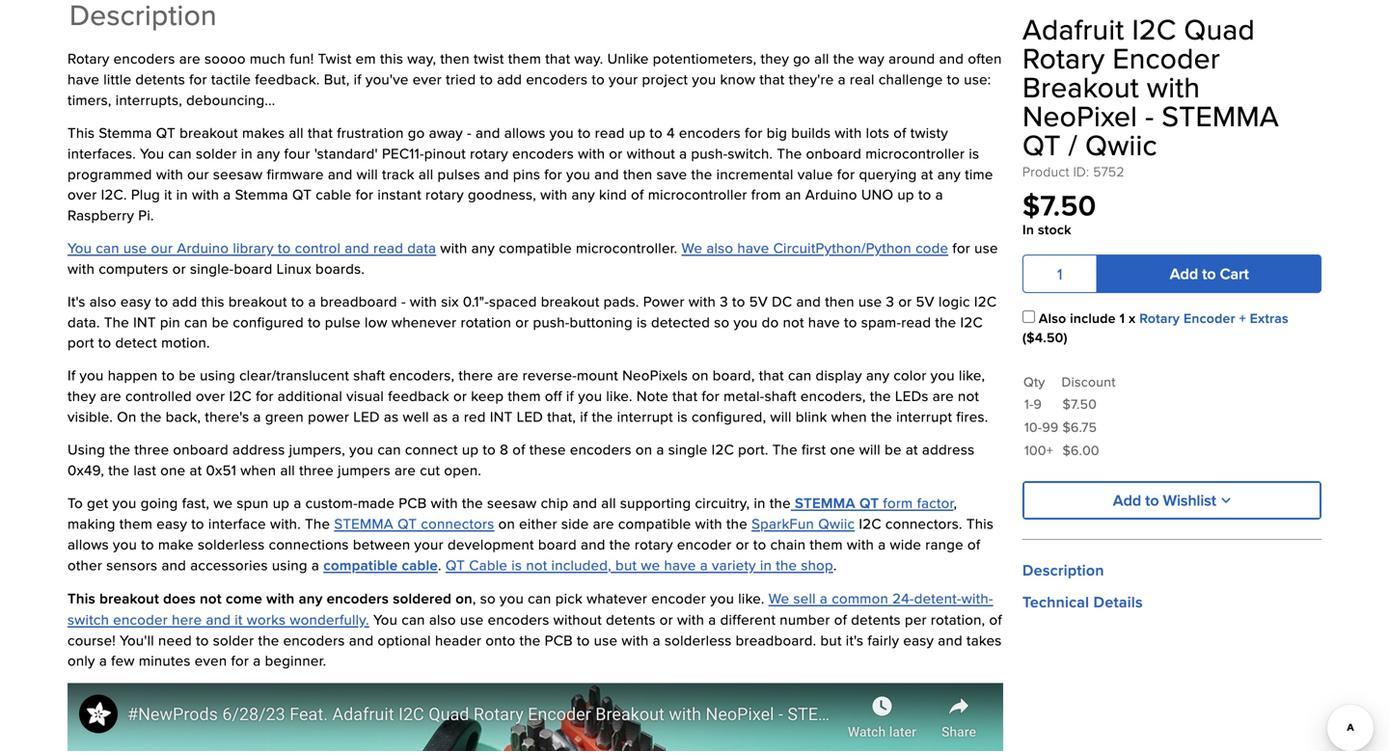 Task type: describe. For each thing, give the bounding box(es) containing it.
but inside "you can also use encoders without detents or with a different number of detents per rotation, of course! you'll need to solder the encoders and optional header onto the pcb to use with a solderless breadboard. but it's fairly easy and takes only a few minutes even for a beginner."
[[821, 630, 842, 651]]

1 horizontal spatial stemma
[[235, 185, 288, 205]]

open.
[[444, 460, 482, 480]]

stemma inside adafruit i2c quad rotary encoder breakout with neopixel - stemma qt / qwiic product id: 5752 $7.50
[[1162, 95, 1280, 137]]

1 horizontal spatial one
[[830, 440, 856, 460]]

or up spam-
[[899, 291, 912, 312]]

a left green
[[253, 407, 261, 427]]

from
[[752, 185, 782, 205]]

description link
[[1008, 559, 1322, 591]]

with down whatever
[[622, 630, 649, 651]]

1 address from the left
[[233, 440, 285, 460]]

1 vertical spatial microcontroller
[[648, 185, 748, 205]]

twist
[[474, 48, 504, 69]]

description
[[1023, 559, 1105, 582]]

product
[[1023, 162, 1070, 181]]

you down the cable
[[500, 589, 524, 609]]

0 vertical spatial stemma
[[99, 123, 152, 143]]

they inside rotary encoders are soooo much fun! twist em this way, then twist them that way. unlike potentiometers, they go all the way around and often have little detents for tactile feedback. but, if you've ever tried to add encoders to your project you know that they're a real challenge to use: timers, interrupts, debouncing...
[[761, 48, 790, 69]]

encoders up little
[[114, 48, 175, 69]]

2 led from the left
[[517, 407, 543, 427]]

will inside the if you happen to be using clear/translucent shaft encoders, there are reverse-mount neopixels on board, that can display any color you like, they are controlled over i2c for additional visual feedback or keep them off if you like. note that for metal-shaft encoders, the leds are not visible. on the back, there's a green power led as well as a red int led that, if the interrupt is configured, will blink when the interrupt fires.
[[771, 407, 792, 427]]

add for add to cart
[[1170, 262, 1199, 285]]

going
[[141, 493, 178, 513]]

that up metal-
[[759, 365, 784, 386]]

course!
[[68, 630, 116, 651]]

save
[[657, 164, 688, 184]]

interfaces. you
[[68, 143, 164, 163]]

0 vertical spatial shaft
[[353, 365, 385, 386]]

1 . from the left
[[438, 555, 442, 576]]

2 . from the left
[[834, 555, 837, 576]]

here
[[172, 610, 202, 630]]

can up computers
[[96, 238, 119, 258]]

1 vertical spatial shaft
[[765, 386, 797, 406]]

with up kind
[[578, 143, 605, 163]]

with left lots
[[835, 123, 862, 143]]

include
[[1071, 309, 1116, 328]]

encoder for on
[[652, 589, 706, 609]]

time
[[965, 164, 994, 184]]

few
[[111, 651, 135, 671]]

to down twist
[[480, 69, 493, 89]]

encoders up wonderfully.
[[327, 589, 389, 609]]

add to wishlist button
[[1025, 483, 1320, 518]]

2 5v from the left
[[916, 291, 935, 312]]

with up plug
[[156, 164, 183, 184]]

- inside adafruit i2c quad rotary encoder breakout with neopixel - stemma qt / qwiic product id: 5752 $7.50
[[1146, 95, 1155, 137]]

a down qt cable is not included, but we have a variety in the shop link
[[653, 630, 661, 651]]

a left wide
[[878, 535, 886, 555]]

detents inside rotary encoders are soooo much fun! twist em this way, then twist them that way. unlike potentiometers, they go all the way around and often have little detents for tactile feedback. but, if you've ever tried to add encoders to your project you know that they're a real challenge to use: timers, interrupts, debouncing...
[[136, 69, 185, 89]]

2 interrupt from the left
[[897, 407, 953, 427]]

use down whatever
[[594, 630, 618, 651]]

or inside "you can also use encoders without detents or with a different number of detents per rotation, of course! you'll need to solder the encoders and optional header onto the pcb to use with a solderless breadboard. but it's fairly easy and takes only a few minutes even for a beginner."
[[660, 610, 673, 630]]

last
[[134, 460, 156, 480]]

to inside button
[[1146, 489, 1160, 512]]

without inside "you can also use encoders without detents or with a different number of detents per rotation, of course! you'll need to solder the encoders and optional header onto the pcb to use with a solderless breadboard. but it's fairly easy and takes only a few minutes even for a beginner."
[[554, 610, 602, 630]]

for right pins
[[545, 164, 563, 184]]

and inside it's also easy to add this breakout to a breadboard - with six 0.1"-spaced breakout pads. power with 3 to 5v dc and then use 3 or 5v logic i2c data. the int pin can be configured to pulse low whenever rotation or push-buttoning is detected so you do not have to spam-read the i2c port to detect motion.
[[797, 291, 821, 312]]

an
[[785, 185, 802, 205]]

we inside we sell a common 24-detent-with- switch encoder here and it works wonderfully.
[[769, 589, 790, 609]]

the down circuitry,
[[727, 514, 748, 534]]

blink
[[796, 407, 828, 427]]

and inside rotary encoders are soooo much fun! twist em this way, then twist them that way. unlike potentiometers, they go all the way around and often have little detents for tactile feedback. but, if you've ever tried to add encoders to your project you know that they're a real challenge to use: timers, interrupts, debouncing...
[[940, 48, 964, 69]]

0 horizontal spatial stemma
[[334, 514, 394, 534]]

board,
[[713, 365, 755, 386]]

any down makes
[[257, 143, 280, 163]]

feedback.
[[255, 69, 320, 89]]

4
[[667, 123, 675, 143]]

you inside it's also easy to add this breakout to a breadboard - with six 0.1"-spaced breakout pads. power with 3 to 5v dc and then use 3 or 5v logic i2c data. the int pin can be configured to pulse low whenever rotation or push-buttoning is detected so you do not have to spam-read the i2c port to detect motion.
[[734, 312, 758, 332]]

to left 4
[[650, 123, 663, 143]]

red
[[464, 407, 486, 427]]

stock
[[1038, 220, 1072, 239]]

read inside this stemma qt breakout makes all that frustration go away - and allows you to read up to 4 encoders for big builds with lots of twisty interfaces. you can solder in any four 'standard' pec11-pinout rotary encoders with or without a push-switch. the onboard microcontroller is programmed with our seesaw firmware and will track all pulses and pins for you and then save the incremental value for querying at any time over i2c. plug it in with a stemma qt cable for instant rotary goodness, with any kind of microcontroller from an arduino uno up to a raspberry pi.
[[595, 123, 625, 143]]

for inside "you can also use encoders without detents or with a different number of detents per rotation, of course! you'll need to solder the encoders and optional header onto the pcb to use with a solderless breadboard. but it's fairly easy and takes only a few minutes even for a beginner."
[[231, 651, 249, 671]]

and up goodness,
[[484, 164, 509, 184]]

qt left form
[[860, 493, 879, 514]]

the inside i2c connectors. this allows you to make solderless connections between your development board and the rotary encoder or to chain them with a wide range of other sensors and accessories using a
[[610, 535, 631, 555]]

visible.
[[68, 407, 113, 427]]

the up connectors
[[462, 493, 483, 513]]

wonderfully.
[[290, 610, 369, 630]]

a left red
[[452, 407, 460, 427]]

interrupts,
[[116, 90, 182, 110]]

of up takes
[[990, 610, 1003, 630]]

all inside to get you going fast, we spun up a custom-made pcb with the seesaw chip and all supporting circuitry, in the stemma qt form factor
[[602, 493, 616, 513]]

the inside the compatible cable . qt cable is not included, but we have a variety in the shop .
[[776, 555, 797, 576]]

encoder for between
[[677, 535, 732, 555]]

2 horizontal spatial compatible
[[618, 514, 691, 534]]

get
[[87, 493, 108, 513]]

and inside to get you going fast, we spun up a custom-made pcb with the seesaw chip and all supporting circuitry, in the stemma qt form factor
[[573, 493, 598, 513]]

add to cart button
[[1098, 255, 1322, 293]]

wide
[[890, 535, 922, 555]]

on down to get you going fast, we spun up a custom-made pcb with the seesaw chip and all supporting circuitry, in the stemma qt form factor
[[499, 514, 515, 534]]

is inside this stemma qt breakout makes all that frustration go away - and allows you to read up to 4 encoders for big builds with lots of twisty interfaces. you can solder in any four 'standard' pec11-pinout rotary encoders with or without a push-switch. the onboard microcontroller is programmed with our seesaw firmware and will track all pulses and pins for you and then save the incremental value for querying at any time over i2c. plug it in with a stemma qt cable for instant rotary goodness, with any kind of microcontroller from an arduino uno up to a raspberry pi.
[[969, 143, 980, 163]]

and down stemma qt connectors on either side are compatible with the sparkfun qwiic
[[581, 535, 606, 555]]

you down rotary encoders are soooo much fun! twist em this way, then twist them that way. unlike potentiometers, they go all the way around and often have little detents for tactile feedback. but, if you've ever tried to add encoders to your project you know that they're a real challenge to use: timers, interrupts, debouncing...
[[550, 123, 574, 143]]

timers,
[[68, 90, 112, 110]]

you right if
[[80, 365, 104, 386]]

common
[[832, 589, 889, 609]]

2 horizontal spatial if
[[580, 407, 588, 427]]

add to wishlist
[[1113, 489, 1217, 512]]

or inside for use with computers or single-board linux boards.
[[172, 259, 186, 279]]

be inside it's also easy to add this breakout to a breadboard - with six 0.1"-spaced breakout pads. power with 3 to 5v dc and then use 3 or 5v logic i2c data. the int pin can be configured to pulse low whenever rotation or push-buttoning is detected so you do not have to spam-read the i2c port to detect motion.
[[212, 312, 229, 332]]

with up works
[[266, 589, 295, 609]]

jumpers,
[[289, 440, 346, 460]]

linux
[[277, 259, 312, 279]]

you can also use encoders without detents or with a different number of detents per rotation, of course! you'll need to solder the encoders and optional header onto the pcb to use with a solderless breadboard. but it's fairly easy and takes only a few minutes even for a beginner.
[[68, 610, 1003, 671]]

4.50
[[1035, 328, 1064, 347]]

onboard inside using the three onboard address jumpers, you can connect up to 8 of these encoders on a single i2c port. the first one will be at address 0x49, the last one at 0x51 when all three jumpers are cut open.
[[173, 440, 229, 460]]

low
[[365, 312, 388, 332]]

all inside using the three onboard address jumpers, you can connect up to 8 of these encoders on a single i2c port. the first one will be at address 0x49, the last one at 0x51 when all three jumpers are cut open.
[[280, 460, 295, 480]]

qt cable is not included, but we have a variety in the shop link
[[446, 555, 834, 576]]

much
[[250, 48, 286, 69]]

without inside this stemma qt breakout makes all that frustration go away - and allows you to read up to 4 encoders for big builds with lots of twisty interfaces. you can solder in any four 'standard' pec11-pinout rotary encoders with or without a push-switch. the onboard microcontroller is programmed with our seesaw firmware and will track all pulses and pins for you and then save the incremental value for querying at any time over i2c. plug it in with a stemma qt cable for instant rotary goodness, with any kind of microcontroller from an arduino uno up to a raspberry pi.
[[627, 143, 675, 163]]

with down circuitry,
[[695, 514, 723, 534]]

can inside it's also easy to add this breakout to a breadboard - with six 0.1"-spaced breakout pads. power with 3 to 5v dc and then use 3 or 5v logic i2c data. the int pin can be configured to pulse low whenever rotation or push-buttoning is detected so you do not have to spam-read the i2c port to detect motion.
[[184, 312, 208, 332]]

you inside rotary encoders are soooo much fun! twist em this way, then twist them that way. unlike potentiometers, they go all the way around and often have little detents for tactile feedback. but, if you've ever tried to add encoders to your project you know that they're a real challenge to use: timers, interrupts, debouncing...
[[692, 69, 716, 89]]

to left spam-
[[844, 312, 858, 332]]

0.1"-
[[463, 291, 489, 312]]

only
[[68, 651, 95, 671]]

$6.75
[[1063, 418, 1097, 437]]

0 vertical spatial rotary
[[470, 143, 508, 163]]

encoders up pins
[[512, 143, 574, 163]]

range
[[926, 535, 964, 555]]

our inside this stemma qt breakout makes all that frustration go away - and allows you to read up to 4 encoders for big builds with lots of twisty interfaces. you can solder in any four 'standard' pec11-pinout rotary encoders with or without a push-switch. the onboard microcontroller is programmed with our seesaw firmware and will track all pulses and pins for you and then save the incremental value for querying at any time over i2c. plug it in with a stemma qt cable for instant rotary goodness, with any kind of microcontroller from an arduino uno up to a raspberry pi.
[[187, 164, 209, 184]]

incremental
[[717, 164, 794, 184]]

add for add to wishlist
[[1113, 489, 1142, 512]]

way.
[[575, 48, 604, 69]]

be inside using the three onboard address jumpers, you can connect up to 8 of these encoders on a single i2c port. the first one will be at address 0x49, the last one at 0x51 when all three jumpers are cut open.
[[885, 440, 902, 460]]

not inside it's also easy to add this breakout to a breadboard - with six 0.1"-spaced breakout pads. power with 3 to 5v dc and then use 3 or 5v logic i2c data. the int pin can be configured to pulse low whenever rotation or push-buttoning is detected so you do not have to spam-read the i2c port to detect motion.
[[783, 312, 805, 332]]

breakout up configured
[[229, 291, 287, 312]]

0 horizontal spatial three
[[134, 440, 169, 460]]

encoders down wonderfully.
[[283, 630, 345, 651]]

encoders down way.
[[526, 69, 588, 89]]

0 vertical spatial encoders,
[[389, 365, 455, 386]]

variety
[[712, 555, 756, 576]]

can inside this breakout does not come with any encoders soldered on , so you can pick whatever encoder you like.
[[528, 589, 552, 609]]

you up the different
[[710, 589, 735, 609]]

i2c inside adafruit i2c quad rotary encoder breakout with neopixel - stemma qt / qwiic product id: 5752 $7.50
[[1132, 8, 1177, 50]]

encoders up onto on the bottom
[[488, 610, 550, 630]]

up down the querying
[[898, 185, 915, 205]]

breakout up buttoning
[[541, 291, 600, 312]]

1 vertical spatial cable
[[402, 555, 438, 576]]

1 horizontal spatial three
[[299, 460, 334, 480]]

0 horizontal spatial read
[[374, 238, 403, 258]]

wishlist
[[1163, 489, 1217, 512]]

pin
[[160, 312, 180, 332]]

add inside rotary encoders are soooo much fun! twist em this way, then twist them that way. unlike potentiometers, they go all the way around and often have little detents for tactile feedback. but, if you've ever tried to add encoders to your project you know that they're a real challenge to use: timers, interrupts, debouncing...
[[497, 69, 522, 89]]

to up pin
[[155, 291, 168, 312]]

the inside it's also easy to add this breakout to a breadboard - with six 0.1"-spaced breakout pads. power with 3 to 5v dc and then use 3 or 5v logic i2c data. the int pin can be configured to pulse low whenever rotation or push-buttoning is detected so you do not have to spam-read the i2c port to detect motion.
[[104, 312, 129, 332]]

any up wonderfully.
[[299, 589, 323, 609]]

1 vertical spatial $7.50
[[1063, 395, 1097, 414]]

any inside the if you happen to be using clear/translucent shaft encoders, there are reverse-mount neopixels on board, that can display any color you like, they are controlled over i2c for additional visual feedback or keep them off if you like. note that for metal-shaft encoders, the leds are not visible. on the back, there's a green power led as well as a red int led that, if the interrupt is configured, will blink when the interrupt fires.
[[866, 365, 890, 386]]

with right plug
[[192, 185, 219, 205]]

boards.
[[316, 259, 365, 279]]

0 vertical spatial microcontroller
[[866, 143, 965, 163]]

1 vertical spatial arduino
[[177, 238, 229, 258]]

with up whenever
[[410, 291, 437, 312]]

description technical details
[[1023, 559, 1143, 614]]

with right data at the top
[[440, 238, 468, 258]]

your inside i2c connectors. this allows you to make solderless connections between your development board and the rotary encoder or to chain them with a wide range of other sensors and accessories using a
[[415, 535, 444, 555]]

this for on
[[68, 589, 96, 609]]

port.
[[738, 440, 769, 460]]

and down wonderfully.
[[349, 630, 374, 651]]

to down way.
[[592, 69, 605, 89]]

have inside rotary encoders are soooo much fun! twist em this way, then twist them that way. unlike potentiometers, they go all the way around and often have little detents for tactile feedback. but, if you've ever tried to add encoders to your project you know that they're a real challenge to use: timers, interrupts, debouncing...
[[68, 69, 99, 89]]

for inside for use with computers or single-board linux boards.
[[953, 238, 971, 258]]

your inside rotary encoders are soooo much fun! twist em this way, then twist them that way. unlike potentiometers, they go all the way around and often have little detents for tactile feedback. but, if you've ever tried to add encoders to your project you know that they're a real challenge to use: timers, interrupts, debouncing...
[[609, 69, 638, 89]]

go inside rotary encoders are soooo much fun! twist em this way, then twist them that way. unlike potentiometers, they go all the way around and often have little detents for tactile feedback. but, if you've ever tried to add encoders to your project you know that they're a real challenge to use: timers, interrupts, debouncing...
[[794, 48, 811, 69]]

to down linux
[[291, 291, 304, 312]]

breakout down sensors
[[99, 589, 159, 609]]

supporting
[[620, 493, 691, 513]]

for up configured,
[[702, 386, 720, 406]]

i2c inside i2c connectors. this allows you to make solderless connections between your development board and the rotary encoder or to chain them with a wide range of other sensors and accessories using a
[[859, 514, 882, 534]]

this inside i2c connectors. this allows you to make solderless connections between your development board and the rotary encoder or to chain them with a wide range of other sensors and accessories using a
[[967, 514, 994, 534]]

0 horizontal spatial compatible
[[324, 555, 398, 576]]

solderless inside "you can also use encoders without detents or with a different number of detents per rotation, of course! you'll need to solder the encoders and optional header onto the pcb to use with a solderless breadboard. but it's fairly easy and takes only a few minutes even for a beginner."
[[665, 630, 732, 651]]

you inside using the three onboard address jumpers, you can connect up to 8 of these encoders on a single i2c port. the first one will be at address 0x49, the last one at 0x51 when all three jumpers are cut open.
[[350, 440, 374, 460]]

to right the port
[[98, 333, 111, 353]]

$7.50 inside adafruit i2c quad rotary encoder breakout with neopixel - stemma qt / qwiic product id: 5752 $7.50
[[1023, 184, 1097, 226]]

any left kind
[[572, 185, 595, 205]]

1 horizontal spatial detents
[[606, 610, 656, 630]]

0 horizontal spatial rotary
[[426, 185, 464, 205]]

for left instant
[[356, 185, 374, 205]]

can inside "you can also use encoders without detents or with a different number of detents per rotation, of course! you'll need to solder the encoders and optional header onto the pcb to use with a solderless breadboard. but it's fairly easy and takes only a few minutes even for a beginner."
[[402, 610, 425, 630]]

0 horizontal spatial at
[[190, 460, 202, 480]]

fast,
[[182, 493, 209, 513]]

a up save
[[679, 143, 687, 163]]

that right note
[[673, 386, 698, 406]]

sparkfun
[[752, 514, 815, 534]]

a inside using the three onboard address jumpers, you can connect up to 8 of these encoders on a single i2c port. the first one will be at address 0x49, the last one at 0x51 when all three jumpers are cut open.
[[657, 440, 665, 460]]

in
[[1023, 220, 1035, 239]]

extras
[[1250, 309, 1289, 328]]

em
[[356, 48, 376, 69]]

leds
[[895, 386, 929, 406]]

of inside using the three onboard address jumpers, you can connect up to 8 of these encoders on a single i2c port. the first one will be at address 0x49, the last one at 0x51 when all three jumpers are cut open.
[[513, 440, 526, 460]]

single
[[669, 440, 708, 460]]

making
[[68, 514, 115, 534]]

for inside rotary encoders are soooo much fun! twist em this way, then twist them that way. unlike potentiometers, they go all the way around and often have little detents for tactile feedback. but, if you've ever tried to add encoders to your project you know that they're a real challenge to use: timers, interrupts, debouncing...
[[189, 69, 207, 89]]

the left last
[[108, 460, 130, 480]]

0 vertical spatial we
[[682, 238, 703, 258]]

debouncing...
[[186, 90, 276, 110]]

and inside we sell a common 24-detent-with- switch encoder here and it works wonderfully.
[[206, 610, 231, 630]]

for up green
[[256, 386, 274, 406]]

to inside button
[[1203, 262, 1216, 285]]

the up sparkfun
[[770, 493, 791, 513]]

qt up the between
[[398, 514, 417, 534]]

kind
[[599, 185, 627, 205]]

10-99 $6.75 100+ $6.00
[[1025, 418, 1100, 460]]

at inside this stemma qt breakout makes all that frustration go away - and allows you to read up to 4 encoders for big builds with lots of twisty interfaces. you can solder in any four 'standard' pec11-pinout rotary encoders with or without a push-switch. the onboard microcontroller is programmed with our seesaw firmware and will track all pulses and pins for you and then save the incremental value for querying at any time over i2c. plug it in with a stemma qt cable for instant rotary goodness, with any kind of microcontroller from an arduino uno up to a raspberry pi.
[[921, 164, 934, 184]]

i2c right logic
[[975, 291, 997, 312]]

/
[[1069, 124, 1078, 166]]

uno
[[862, 185, 894, 205]]

detected
[[651, 312, 710, 332]]

on inside using the three onboard address jumpers, you can connect up to 8 of these encoders on a single i2c port. the first one will be at address 0x49, the last one at 0x51 when all three jumpers are cut open.
[[636, 440, 653, 460]]

computers
[[99, 259, 169, 279]]

any left time
[[938, 164, 961, 184]]

you right pins
[[566, 164, 591, 184]]

1 vertical spatial encoders,
[[801, 386, 866, 406]]

mount neopixels
[[577, 365, 688, 386]]

will inside using the three onboard address jumpers, you can connect up to 8 of these encoders on a single i2c port. the first one will be at address 0x49, the last one at 0x51 when all three jumpers are cut open.
[[860, 440, 881, 460]]

use up computers
[[123, 238, 147, 258]]

does
[[163, 589, 196, 609]]

rotary encoder + extras link
[[1140, 309, 1289, 328]]

with up detected
[[689, 291, 716, 312]]

a inside we sell a common 24-detent-with- switch encoder here and it works wonderfully.
[[820, 589, 828, 609]]

frustration
[[337, 123, 404, 143]]

1 horizontal spatial compatible
[[499, 238, 572, 258]]

2 horizontal spatial also
[[707, 238, 734, 258]]

you left "like,"
[[931, 365, 955, 386]]

the right when
[[871, 407, 893, 427]]

green
[[265, 407, 304, 427]]

0 horizontal spatial one
[[160, 460, 186, 480]]

a inside to get you going fast, we spun up a custom-made pcb with the seesaw chip and all supporting circuitry, in the stemma qt form factor
[[294, 493, 302, 513]]

2 3 from the left
[[886, 291, 895, 312]]

even
[[195, 651, 227, 671]]

($
[[1023, 328, 1035, 347]]

chain
[[771, 535, 806, 555]]

with left the different
[[677, 610, 705, 630]]

qt down interrupts,
[[156, 123, 176, 143]]

whatever
[[587, 589, 648, 609]]

cable inside this stemma qt breakout makes all that frustration go away - and allows you to read up to 4 encoders for big builds with lots of twisty interfaces. you can solder in any four 'standard' pec11-pinout rotary encoders with or without a push-switch. the onboard microcontroller is programmed with our seesaw firmware and will track all pulses and pins for you and then save the incremental value for querying at any time over i2c. plug it in with a stemma qt cable for instant rotary goodness, with any kind of microcontroller from an arduino uno up to a raspberry pi.
[[316, 185, 352, 205]]

to up sensors
[[141, 535, 154, 555]]

this breakout does not come with any encoders soldered on , so you can pick whatever encoder you like.
[[68, 589, 769, 609]]

seesaw inside to get you going fast, we spun up a custom-made pcb with the seesaw chip and all supporting circuitry, in the stemma qt form factor
[[487, 493, 537, 513]]

encoders right 4
[[679, 123, 741, 143]]

library
[[233, 238, 274, 258]]

of right kind
[[631, 185, 644, 205]]

0x51 when
[[206, 460, 276, 480]]

1
[[1120, 309, 1125, 328]]

the right onto on the bottom
[[520, 630, 541, 651]]

the inside , making them easy to interface with. the
[[305, 514, 330, 534]]

to inside the if you happen to be using clear/translucent shaft encoders, there are reverse-mount neopixels on board, that can display any color you like, they are controlled over i2c for additional visual feedback or keep them off if you like. note that for metal-shaft encoders, the leds are not visible. on the back, there's a green power led as well as a red int led that, if the interrupt is configured, will blink when the interrupt fires.
[[162, 365, 175, 386]]

to down rotary encoders are soooo much fun! twist em this way, then twist them that way. unlike potentiometers, they go all the way around and often have little detents for tactile feedback. but, if you've ever tried to add encoders to your project you know that they're a real challenge to use: timers, interrupts, debouncing...
[[578, 123, 591, 143]]

to left dc
[[732, 291, 746, 312]]

with inside adafruit i2c quad rotary encoder breakout with neopixel - stemma qt / qwiic product id: 5752 $7.50
[[1147, 66, 1201, 108]]

- for is
[[467, 123, 472, 143]]

all right 'track' in the left of the page
[[419, 164, 434, 184]]

works
[[247, 610, 286, 630]]

a up you can use our arduino library to control and read data "link"
[[223, 185, 231, 205]]

this for away
[[68, 123, 95, 143]]

or down spaced
[[516, 312, 529, 332]]

any up 0.1"-
[[472, 238, 495, 258]]

instant
[[378, 185, 422, 205]]

1 interrupt from the left
[[617, 407, 673, 427]]

have down from
[[738, 238, 770, 258]]

tactile
[[211, 69, 251, 89]]

, inside this breakout does not come with any encoders soldered on , so you can pick whatever encoder you like.
[[473, 589, 476, 609]]

are right leds
[[933, 386, 954, 406]]

pinout
[[424, 143, 466, 163]]

jumpers
[[338, 460, 391, 480]]

that left way.
[[545, 48, 571, 69]]

reverse-
[[523, 365, 577, 386]]

with right goodness,
[[541, 185, 568, 205]]

and down rotation,
[[938, 630, 963, 651]]

pulse
[[325, 312, 361, 332]]

have inside it's also easy to add this breakout to a breadboard - with six 0.1"-spaced breakout pads. power with 3 to 5v dc and then use 3 or 5v logic i2c data. the int pin can be configured to pulse low whenever rotation or push-buttoning is detected so you do not have to spam-read the i2c port to detect motion.
[[809, 312, 840, 332]]

up left 4
[[629, 123, 646, 143]]

is inside it's also easy to add this breakout to a breadboard - with six 0.1"-spaced breakout pads. power with 3 to 5v dc and then use 3 or 5v logic i2c data. the int pin can be configured to pulse low whenever rotation or push-buttoning is detected so you do not have to spam-read the i2c port to detect motion.
[[637, 312, 647, 332]]

around
[[889, 48, 936, 69]]

to inside , making them easy to interface with. the
[[191, 514, 204, 534]]

100+
[[1025, 441, 1054, 460]]

have inside the compatible cable . qt cable is not included, but we have a variety in the shop .
[[664, 555, 696, 576]]

1 led from the left
[[353, 407, 380, 427]]

a down connections
[[312, 555, 320, 576]]

on inside the if you happen to be using clear/translucent shaft encoders, there are reverse-mount neopixels on board, that can display any color you like, they are controlled over i2c for additional visual feedback or keep them off if you like. note that for metal-shaft encoders, the leds are not visible. on the back, there's a green power led as well as a red int led that, if the interrupt is configured, will blink when the interrupt fires.
[[692, 365, 709, 386]]

the left leds
[[870, 386, 891, 406]]

then inside rotary encoders are soooo much fun! twist em this way, then twist them that way. unlike potentiometers, they go all the way around and often have little detents for tactile feedback. but, if you've ever tried to add encoders to your project you know that they're a real challenge to use: timers, interrupts, debouncing...
[[440, 48, 470, 69]]

0 horizontal spatial our
[[151, 238, 173, 258]]

big
[[767, 123, 788, 143]]



Task type: vqa. For each thing, say whether or not it's contained in the screenshot.
6.95 inside the the '$ 6.95 10 in stock'
no



Task type: locate. For each thing, give the bounding box(es) containing it.
0 vertical spatial so
[[714, 312, 730, 332]]

encoders, up feedback
[[389, 365, 455, 386]]

add left cart
[[1170, 262, 1199, 285]]

go inside this stemma qt breakout makes all that frustration go away - and allows you to read up to 4 encoders for big builds with lots of twisty interfaces. you can solder in any four 'standard' pec11-pinout rotary encoders with or without a push-switch. the onboard microcontroller is programmed with our seesaw firmware and will track all pulses and pins for you and then save the incremental value for querying at any time over i2c. plug it in with a stemma qt cable for instant rotary goodness, with any kind of microcontroller from an arduino uno up to a raspberry pi.
[[408, 123, 425, 143]]

rotary up little
[[68, 48, 110, 69]]

1 horizontal spatial cable
[[402, 555, 438, 576]]

is inside the compatible cable . qt cable is not included, but we have a variety in the shop .
[[512, 555, 522, 576]]

if
[[68, 365, 76, 386]]

pcb inside to get you going fast, we spun up a custom-made pcb with the seesaw chip and all supporting circuitry, in the stemma qt form factor
[[399, 493, 427, 513]]

at down leds
[[906, 440, 918, 460]]

there's
[[205, 407, 249, 427]]

to inside using the three onboard address jumpers, you can connect up to 8 of these encoders on a single i2c port. the first one will be at address 0x49, the last one at 0x51 when all three jumpers are cut open.
[[483, 440, 496, 460]]

1 horizontal spatial this
[[380, 48, 403, 69]]

2 horizontal spatial detents
[[851, 610, 901, 630]]

be
[[212, 312, 229, 332], [179, 365, 196, 386], [885, 440, 902, 460]]

)
[[1064, 328, 1068, 347]]

or inside i2c connectors. this allows you to make solderless connections between your development board and the rotary encoder or to chain them with a wide range of other sensors and accessories using a
[[736, 535, 750, 555]]

a inside it's also easy to add this breakout to a breadboard - with six 0.1"-spaced breakout pads. power with 3 to 5v dc and then use 3 or 5v logic i2c data. the int pin can be configured to pulse low whenever rotation or push-buttoning is detected so you do not have to spam-read the i2c port to detect motion.
[[308, 291, 316, 312]]

add up pin
[[172, 291, 197, 312]]

on down the cable
[[456, 589, 473, 609]]

2 horizontal spatial easy
[[904, 630, 934, 651]]

qwiic up shop
[[819, 514, 855, 534]]

and down make
[[162, 555, 186, 576]]

of up it's
[[835, 610, 847, 630]]

in stock
[[1023, 220, 1072, 239]]

0 horizontal spatial this
[[201, 291, 225, 312]]

number
[[780, 610, 831, 630]]

use up spam-
[[859, 291, 882, 312]]

away
[[429, 123, 463, 143]]

0 horizontal spatial like.
[[606, 386, 633, 406]]

value
[[798, 164, 833, 184]]

allows inside this stemma qt breakout makes all that frustration go away - and allows you to read up to 4 encoders for big builds with lots of twisty interfaces. you can solder in any four 'standard' pec11-pinout rotary encoders with or without a push-switch. the onboard microcontroller is programmed with our seesaw firmware and will track all pulses and pins for you and then save the incremental value for querying at any time over i2c. plug it in with a stemma qt cable for instant rotary goodness, with any kind of microcontroller from an arduino uno up to a raspberry pi.
[[505, 123, 546, 143]]

1 horizontal spatial int
[[490, 407, 513, 427]]

1 3 from the left
[[720, 291, 728, 312]]

1 vertical spatial it
[[235, 610, 243, 630]]

encoder inside we sell a common 24-detent-with- switch encoder here and it works wonderfully.
[[113, 610, 168, 630]]

add inside button
[[1113, 489, 1142, 512]]

using up there's
[[200, 365, 235, 386]]

is up time
[[969, 143, 980, 163]]

if inside rotary encoders are soooo much fun! twist em this way, then twist them that way. unlike potentiometers, they go all the way around and often have little detents for tactile feedback. but, if you've ever tried to add encoders to your project you know that they're a real challenge to use: timers, interrupts, debouncing...
[[354, 69, 362, 89]]

other
[[68, 555, 102, 576]]

of inside i2c connectors. this allows you to make solderless connections between your development board and the rotary encoder or to chain them with a wide range of other sensors and accessories using a
[[968, 535, 981, 555]]

data.
[[68, 312, 100, 332]]

not inside the compatible cable . qt cable is not included, but we have a variety in the shop .
[[526, 555, 548, 576]]

2 vertical spatial encoder
[[113, 610, 168, 630]]

all up they're
[[815, 48, 830, 69]]

1 horizontal spatial easy
[[157, 514, 187, 534]]

1 horizontal spatial you
[[373, 610, 398, 630]]

configured
[[233, 312, 304, 332]]

seesaw up either
[[487, 493, 537, 513]]

the right that,
[[592, 407, 613, 427]]

so
[[714, 312, 730, 332], [480, 589, 496, 609]]

1 vertical spatial this
[[967, 514, 994, 534]]

to down fast,
[[191, 514, 204, 534]]

it's
[[68, 291, 86, 312]]

i2c inside the if you happen to be using clear/translucent shaft encoders, there are reverse-mount neopixels on board, that can display any color you like, they are controlled over i2c for additional visual feedback or keep them off if you like. note that for metal-shaft encoders, the leds are not visible. on the back, there's a green power led as well as a red int led that, if the interrupt is configured, will blink when the interrupt fires.
[[229, 386, 252, 406]]

display
[[816, 365, 862, 386]]

1 vertical spatial solder
[[213, 630, 254, 651]]

a left few
[[99, 651, 107, 671]]

rotary up neopixel
[[1023, 37, 1105, 79]]

qt left /
[[1023, 124, 1061, 166]]

breakout inside this stemma qt breakout makes all that frustration go away - and allows you to read up to 4 encoders for big builds with lots of twisty interfaces. you can solder in any four 'standard' pec11-pinout rotary encoders with or without a push-switch. the onboard microcontroller is programmed with our seesaw firmware and will track all pulses and pins for you and then save the incremental value for querying at any time over i2c. plug it in with a stemma qt cable for instant rotary goodness, with any kind of microcontroller from an arduino uno up to a raspberry pi.
[[180, 123, 238, 143]]

also inside it's also easy to add this breakout to a breadboard - with six 0.1"-spaced breakout pads. power with 3 to 5v dc and then use 3 or 5v logic i2c data. the int pin can be configured to pulse low whenever rotation or push-buttoning is detected so you do not have to spam-read the i2c port to detect motion.
[[90, 291, 116, 312]]

circuitry,
[[695, 493, 750, 513]]

four
[[284, 143, 310, 163]]

stemma down quad
[[1162, 95, 1280, 137]]

1 vertical spatial this
[[201, 291, 225, 312]]

qt left the cable
[[446, 555, 465, 576]]

0 horizontal spatial your
[[415, 535, 444, 555]]

1 horizontal spatial stemma
[[795, 493, 856, 514]]

0 horizontal spatial then
[[440, 48, 470, 69]]

use left "in"
[[975, 238, 999, 258]]

qt down firmware
[[292, 185, 312, 205]]

up inside to get you going fast, we spun up a custom-made pcb with the seesaw chip and all supporting circuitry, in the stemma qt form factor
[[273, 493, 290, 513]]

up inside using the three onboard address jumpers, you can connect up to 8 of these encoders on a single i2c port. the first one will be at address 0x49, the last one at 0x51 when all three jumpers are cut open.
[[462, 440, 479, 460]]

connectors.
[[886, 514, 963, 534]]

add inside button
[[1170, 262, 1199, 285]]

goodness,
[[468, 185, 537, 205]]

0 horizontal spatial .
[[438, 555, 442, 576]]

can inside the if you happen to be using clear/translucent shaft encoders, there are reverse-mount neopixels on board, that can display any color you like, they are controlled over i2c for additional visual feedback or keep them off if you like. note that for metal-shaft encoders, the leds are not visible. on the back, there's a green power led as well as a red int led that, if the interrupt is configured, will blink when the interrupt fires.
[[788, 365, 812, 386]]

do
[[762, 312, 779, 332]]

using inside the if you happen to be using clear/translucent shaft encoders, there are reverse-mount neopixels on board, that can display any color you like, they are controlled over i2c for additional visual feedback or keep them off if you like. note that for metal-shaft encoders, the leds are not visible. on the back, there's a green power led as well as a red int led that, if the interrupt is configured, will blink when the interrupt fires.
[[200, 365, 235, 386]]

builds
[[792, 123, 831, 143]]

0 horizontal spatial led
[[353, 407, 380, 427]]

with up connectors
[[431, 493, 458, 513]]

or up kind
[[609, 143, 623, 163]]

that right know on the top right
[[760, 69, 785, 89]]

it right plug
[[164, 185, 172, 205]]

1 as from the left
[[384, 407, 399, 427]]

it's also easy to add this breakout to a breadboard - with six 0.1"-spaced breakout pads. power with 3 to 5v dc and then use 3 or 5v logic i2c data. the int pin can be configured to pulse low whenever rotation or push-buttoning is detected so you do not have to spam-read the i2c port to detect motion.
[[68, 291, 997, 353]]

- inside this stemma qt breakout makes all that frustration go away - and allows you to read up to 4 encoders for big builds with lots of twisty interfaces. you can solder in any four 'standard' pec11-pinout rotary encoders with or without a push-switch. the onboard microcontroller is programmed with our seesaw firmware and will track all pulses and pins for you and then save the incremental value for querying at any time over i2c. plug it in with a stemma qt cable for instant rotary goodness, with any kind of microcontroller from an arduino uno up to a raspberry pi.
[[467, 123, 472, 143]]

be inside the if you happen to be using clear/translucent shaft encoders, there are reverse-mount neopixels on board, that can display any color you like, they are controlled over i2c for additional visual feedback or keep them off if you like. note that for metal-shaft encoders, the leds are not visible. on the back, there's a green power led as well as a red int led that, if the interrupt is configured, will blink when the interrupt fires.
[[179, 365, 196, 386]]

is right the cable
[[512, 555, 522, 576]]

plug
[[131, 185, 160, 205]]

can down this breakout does not come with any encoders soldered on , so you can pick whatever encoder you like.
[[402, 610, 425, 630]]

3 left dc
[[720, 291, 728, 312]]

easy inside , making them easy to interface with. the
[[157, 514, 187, 534]]

- right neopixel
[[1146, 95, 1155, 137]]

1 horizontal spatial as
[[433, 407, 448, 427]]

0 vertical spatial encoder
[[677, 535, 732, 555]]

stemma qt connectors link
[[334, 514, 495, 534]]

easy
[[120, 291, 151, 312], [157, 514, 187, 534], [904, 630, 934, 651]]

0 vertical spatial $7.50
[[1023, 184, 1097, 226]]

you'll
[[120, 630, 154, 651]]

i2c
[[1132, 8, 1177, 50], [975, 291, 997, 312], [961, 312, 983, 332], [229, 386, 252, 406], [712, 440, 734, 460], [859, 514, 882, 534]]

0 vertical spatial board
[[234, 259, 273, 279]]

a left "variety"
[[700, 555, 708, 576]]

buttoning
[[570, 312, 633, 332]]

1 vertical spatial we
[[641, 555, 660, 576]]

and up stemma qt connectors on either side are compatible with the sparkfun qwiic
[[573, 493, 598, 513]]

header
[[435, 630, 482, 651]]

a inside rotary encoders are soooo much fun! twist em this way, then twist them that way. unlike potentiometers, they go all the way around and often have little detents for tactile feedback. but, if you've ever tried to add encoders to your project you know that they're a real challenge to use: timers, interrupts, debouncing...
[[838, 69, 846, 89]]

you can use our arduino library to control and read data link
[[68, 238, 436, 258]]

2 vertical spatial also
[[429, 610, 456, 630]]

board
[[234, 259, 273, 279], [538, 535, 577, 555]]

1 5v from the left
[[750, 291, 768, 312]]

sell
[[794, 589, 816, 609]]

2 vertical spatial then
[[825, 291, 855, 312]]

sparkfun qwiic link
[[752, 514, 855, 534]]

1 horizontal spatial but
[[821, 630, 842, 651]]

0 vertical spatial solder
[[196, 143, 237, 163]]

can inside this stemma qt breakout makes all that frustration go away - and allows you to read up to 4 encoders for big builds with lots of twisty interfaces. you can solder in any four 'standard' pec11-pinout rotary encoders with or without a push-switch. the onboard microcontroller is programmed with our seesaw firmware and will track all pulses and pins for you and then save the incremental value for querying at any time over i2c. plug it in with a stemma qt cable for instant rotary goodness, with any kind of microcontroller from an arduino uno up to a raspberry pi.
[[168, 143, 192, 163]]

they up they're
[[761, 48, 790, 69]]

solder inside "you can also use encoders without detents or with a different number of detents per rotation, of course! you'll need to solder the encoders and optional header onto the pcb to use with a solderless breadboard. but it's fairly easy and takes only a few minutes even for a beginner."
[[213, 630, 254, 651]]

encoder down qt cable is not included, but we have a variety in the shop link
[[652, 589, 706, 609]]

encoders down that,
[[570, 440, 632, 460]]

stemma down firmware
[[235, 185, 288, 205]]

seesaw down makes
[[213, 164, 263, 184]]

we inside to get you going fast, we spun up a custom-made pcb with the seesaw chip and all supporting circuitry, in the stemma qt form factor
[[213, 493, 233, 513]]

allows inside i2c connectors. this allows you to make solderless connections between your development board and the rotary encoder or to chain them with a wide range of other sensors and accessories using a
[[68, 535, 109, 555]]

1 horizontal spatial your
[[609, 69, 638, 89]]

them inside rotary encoders are soooo much fun! twist em this way, then twist them that way. unlike potentiometers, they go all the way around and often have little detents for tactile feedback. but, if you've ever tried to add encoders to your project you know that they're a real challenge to use: timers, interrupts, debouncing...
[[508, 48, 542, 69]]

a left "beginner."
[[253, 651, 261, 671]]

0 vertical spatial seesaw
[[213, 164, 263, 184]]

2 address from the left
[[922, 440, 975, 460]]

to up the are controlled
[[162, 365, 175, 386]]

we also have circuitpython/python code link
[[682, 238, 949, 258]]

description element
[[68, 0, 1004, 752]]

and up kind
[[595, 164, 619, 184]]

to right uno
[[919, 185, 932, 205]]

2 horizontal spatial be
[[885, 440, 902, 460]]

it's
[[846, 630, 864, 651]]

your down stemma qt connectors link in the bottom of the page
[[415, 535, 444, 555]]

this down "single-"
[[201, 291, 225, 312]]

all up "four"
[[289, 123, 304, 143]]

interface
[[208, 514, 266, 534]]

will down when
[[860, 440, 881, 460]]

also up header
[[429, 610, 456, 630]]

technical details link
[[1008, 591, 1322, 623]]

0 vertical spatial arduino
[[806, 185, 858, 205]]

come
[[226, 589, 262, 609]]

2 vertical spatial easy
[[904, 630, 934, 651]]

are inside rotary encoders are soooo much fun! twist em this way, then twist them that way. unlike potentiometers, they go all the way around and often have little detents for tactile feedback. but, if you've ever tried to add encoders to your project you know that they're a real challenge to use: timers, interrupts, debouncing...
[[179, 48, 201, 69]]

1 vertical spatial over
[[196, 386, 225, 406]]

use up header
[[460, 610, 484, 630]]

they're
[[789, 69, 834, 89]]

spun
[[237, 493, 269, 513]]

0 horizontal spatial rotary
[[68, 48, 110, 69]]

connections
[[269, 535, 349, 555]]

challenge
[[879, 69, 943, 89]]

int inside it's also easy to add this breakout to a breadboard - with six 0.1"-spaced breakout pads. power with 3 to 5v dc and then use 3 or 5v logic i2c data. the int pin can be configured to pulse low whenever rotation or push-buttoning is detected so you do not have to spam-read the i2c port to detect motion.
[[133, 312, 156, 332]]

, down the cable
[[473, 589, 476, 609]]

a left real
[[838, 69, 846, 89]]

is inside the if you happen to be using clear/translucent shaft encoders, there are reverse-mount neopixels on board, that can display any color you like, they are controlled over i2c for additional visual feedback or keep them off if you like. note that for metal-shaft encoders, the leds are not visible. on the back, there's a green power led as well as a red int led that, if the interrupt is configured, will blink when the interrupt fires.
[[677, 407, 688, 427]]

cut
[[420, 460, 440, 480]]

read inside it's also easy to add this breakout to a breadboard - with six 0.1"-spaced breakout pads. power with 3 to 5v dc and then use 3 or 5v logic i2c data. the int pin can be configured to pulse low whenever rotation or push-buttoning is detected so you do not have to spam-read the i2c port to detect motion.
[[902, 312, 932, 332]]

adafruit
[[1023, 8, 1125, 50]]

if right that,
[[580, 407, 588, 427]]

rotary inside rotary encoders are soooo much fun! twist em this way, then twist them that way. unlike potentiometers, they go all the way around and often have little detents for tactile feedback. but, if you've ever tried to add encoders to your project you know that they're a real challenge to use: timers, interrupts, debouncing...
[[68, 48, 110, 69]]

then inside it's also easy to add this breakout to a breadboard - with six 0.1"-spaced breakout pads. power with 3 to 5v dc and then use 3 or 5v logic i2c data. the int pin can be configured to pulse low whenever rotation or push-buttoning is detected so you do not have to spam-read the i2c port to detect motion.
[[825, 291, 855, 312]]

1 vertical spatial add
[[172, 291, 197, 312]]

easy inside "you can also use encoders without detents or with a different number of detents per rotation, of course! you'll need to solder the encoders and optional header onto the pcb to use with a solderless breadboard. but it's fairly easy and takes only a few minutes even for a beginner."
[[904, 630, 934, 651]]

of
[[894, 123, 907, 143], [631, 185, 644, 205], [513, 440, 526, 460], [968, 535, 981, 555], [835, 610, 847, 630], [990, 610, 1003, 630]]

you inside "you can also use encoders without detents or with a different number of detents per rotation, of course! you'll need to solder the encoders and optional header onto the pcb to use with a solderless breadboard. but it's fairly easy and takes only a few minutes even for a beginner."
[[373, 610, 398, 630]]

and right away
[[476, 123, 501, 143]]

like. inside the if you happen to be using clear/translucent shaft encoders, there are reverse-mount neopixels on board, that can display any color you like, they are controlled over i2c for additional visual feedback or keep them off if you like. note that for metal-shaft encoders, the leds are not visible. on the back, there's a green power led as well as a red int led that, if the interrupt is configured, will blink when the interrupt fires.
[[606, 386, 633, 406]]

rotary inside also include 1 x rotary encoder + extras ($ 4.50 )
[[1140, 309, 1180, 328]]

metal-
[[724, 386, 765, 406]]

1 horizontal spatial over
[[196, 386, 225, 406]]

qwiic inside description element
[[819, 514, 855, 534]]

it
[[164, 185, 172, 205], [235, 610, 243, 630]]

with.
[[270, 514, 301, 534]]

code
[[916, 238, 949, 258]]

the down logic
[[936, 312, 957, 332]]

not right the does
[[200, 589, 222, 609]]

use inside for use with computers or single-board linux boards.
[[975, 238, 999, 258]]

None checkbox
[[1023, 311, 1036, 323]]

as right well
[[433, 407, 448, 427]]

0 horizontal spatial easy
[[120, 291, 151, 312]]

you down mount neopixels
[[578, 386, 602, 406]]

with-
[[962, 589, 994, 609]]

breakout
[[1023, 66, 1140, 108]]

with inside for use with computers or single-board linux boards.
[[68, 259, 95, 279]]

to down pick
[[577, 630, 590, 651]]

but inside the compatible cable . qt cable is not included, but we have a variety in the shop .
[[616, 555, 637, 576]]

we inside the compatible cable . qt cable is not included, but we have a variety in the shop .
[[641, 555, 660, 576]]

1 horizontal spatial push-
[[691, 143, 728, 163]]

0 vertical spatial pcb
[[399, 493, 427, 513]]

int up detect
[[133, 312, 156, 332]]

1 horizontal spatial rotary
[[470, 143, 508, 163]]

easy down computers
[[120, 291, 151, 312]]

1 vertical spatial our
[[151, 238, 173, 258]]

0 vertical spatial onboard
[[806, 143, 862, 163]]

keep
[[471, 386, 504, 406]]

1 horizontal spatial pcb
[[545, 630, 573, 651]]

you for also
[[373, 610, 398, 630]]

little
[[103, 69, 132, 89]]

so down the cable
[[480, 589, 496, 609]]

Quantity text field
[[1023, 255, 1098, 293]]

this right "connectors."
[[967, 514, 994, 534]]

rotation
[[461, 312, 512, 332]]

so inside it's also easy to add this breakout to a breadboard - with six 0.1"-spaced breakout pads. power with 3 to 5v dc and then use 3 or 5v logic i2c data. the int pin can be configured to pulse low whenever rotation or push-buttoning is detected so you do not have to spam-read the i2c port to detect motion.
[[714, 312, 730, 332]]

not inside the if you happen to be using clear/translucent shaft encoders, there are reverse-mount neopixels on board, that can display any color you like, they are controlled over i2c for additional visual feedback or keep them off if you like. note that for metal-shaft encoders, the leds are not visible. on the back, there's a green power led as well as a red int led that, if the interrupt is configured, will blink when the interrupt fires.
[[958, 386, 980, 406]]

- for detected
[[401, 291, 406, 312]]

the right save
[[692, 164, 713, 184]]

1 vertical spatial using
[[272, 555, 308, 576]]

1 horizontal spatial them
[[508, 48, 542, 69]]

so right detected
[[714, 312, 730, 332]]

feedback
[[388, 386, 450, 406]]

$7.50 up $6.75
[[1063, 395, 1097, 414]]

they up visible.
[[68, 386, 96, 406]]

1 horizontal spatial if
[[566, 386, 574, 406]]

1 horizontal spatial so
[[714, 312, 730, 332]]

1 vertical spatial without
[[554, 610, 602, 630]]

2 vertical spatial be
[[885, 440, 902, 460]]

rotary inside adafruit i2c quad rotary encoder breakout with neopixel - stemma qt / qwiic product id: 5752 $7.50
[[1023, 37, 1105, 79]]

in
[[241, 143, 253, 163], [176, 185, 188, 205], [754, 493, 766, 513], [760, 555, 772, 576]]

$7.50
[[1023, 184, 1097, 226], [1063, 395, 1097, 414]]

all inside rotary encoders are soooo much fun! twist em this way, then twist them that way. unlike potentiometers, they go all the way around and often have little detents for tactile feedback. but, if you've ever tried to add encoders to your project you know that they're a real challenge to use: timers, interrupts, debouncing...
[[815, 48, 830, 69]]

with
[[1147, 66, 1201, 108], [835, 123, 862, 143], [578, 143, 605, 163], [156, 164, 183, 184], [192, 185, 219, 205], [541, 185, 568, 205], [440, 238, 468, 258], [68, 259, 95, 279], [410, 291, 437, 312], [689, 291, 716, 312], [431, 493, 458, 513], [695, 514, 723, 534], [847, 535, 874, 555], [266, 589, 295, 609], [677, 610, 705, 630], [622, 630, 649, 651]]

, inside , making them easy to interface with. the
[[954, 493, 958, 513]]

2 as from the left
[[433, 407, 448, 427]]

0 horizontal spatial interrupt
[[617, 407, 673, 427]]

2 horizontal spatial -
[[1146, 95, 1155, 137]]

1 horizontal spatial at
[[906, 440, 918, 460]]

board down "side"
[[538, 535, 577, 555]]

1 horizontal spatial onboard
[[806, 143, 862, 163]]

1 horizontal spatial board
[[538, 535, 577, 555]]

we up whatever
[[641, 555, 660, 576]]

you down the potentiometers,
[[692, 69, 716, 89]]

with down quad
[[1147, 66, 1201, 108]]

1 horizontal spatial they
[[761, 48, 790, 69]]

0 vertical spatial your
[[609, 69, 638, 89]]

1 horizontal spatial it
[[235, 610, 243, 630]]

the inside rotary encoders are soooo much fun! twist em this way, then twist them that way. unlike potentiometers, they go all the way around and often have little detents for tactile feedback. but, if you've ever tried to add encoders to your project you know that they're a real challenge to use: timers, interrupts, debouncing...
[[834, 48, 855, 69]]

over inside this stemma qt breakout makes all that frustration go away - and allows you to read up to 4 encoders for big builds with lots of twisty interfaces. you can solder in any four 'standard' pec11-pinout rotary encoders with or without a push-switch. the onboard microcontroller is programmed with our seesaw firmware and will track all pulses and pins for you and then save the incremental value for querying at any time over i2c. plug it in with a stemma qt cable for instant rotary goodness, with any kind of microcontroller from an arduino uno up to a raspberry pi.
[[68, 185, 97, 205]]

8
[[500, 440, 509, 460]]

or inside the if you happen to be using clear/translucent shaft encoders, there are reverse-mount neopixels on board, that can display any color you like, they are controlled over i2c for additional visual feedback or keep them off if you like. note that for metal-shaft encoders, the leds are not visible. on the back, there's a green power led as well as a red int led that, if the interrupt is configured, will blink when the interrupt fires.
[[454, 386, 467, 406]]

0 vertical spatial also
[[707, 238, 734, 258]]

for right even at the left bottom of page
[[231, 651, 249, 671]]

0 horizontal spatial without
[[554, 610, 602, 630]]

0 horizontal spatial will
[[357, 164, 378, 184]]

0 vertical spatial this
[[68, 123, 95, 143]]

are inside using the three onboard address jumpers, you can connect up to 8 of these encoders on a single i2c port. the first one will be at address 0x49, the last one at 0x51 when all three jumpers are cut open.
[[395, 460, 416, 480]]

0 vertical spatial then
[[440, 48, 470, 69]]

pcb inside "you can also use encoders without detents or with a different number of detents per rotation, of course! you'll need to solder the encoders and optional header onto the pcb to use with a solderless breadboard. but it's fairly easy and takes only a few minutes even for a beginner."
[[545, 630, 573, 651]]

they inside the if you happen to be using clear/translucent shaft encoders, there are reverse-mount neopixels on board, that can display any color you like, they are controlled over i2c for additional visual feedback or keep them off if you like. note that for metal-shaft encoders, the leds are not visible. on the back, there's a green power led as well as a red int led that, if the interrupt is configured, will blink when the interrupt fires.
[[68, 386, 96, 406]]

connectors
[[421, 514, 495, 534]]

the down the are controlled
[[141, 407, 162, 427]]

onboard inside this stemma qt breakout makes all that frustration go away - and allows you to read up to 4 encoders for big builds with lots of twisty interfaces. you can solder in any four 'standard' pec11-pinout rotary encoders with or without a push-switch. the onboard microcontroller is programmed with our seesaw firmware and will track all pulses and pins for you and then save the incremental value for querying at any time over i2c. plug it in with a stemma qt cable for instant rotary goodness, with any kind of microcontroller from an arduino uno up to a raspberry pi.
[[806, 143, 862, 163]]

them inside , making them easy to interface with. the
[[119, 514, 153, 534]]

breadboard
[[320, 291, 397, 312]]

real
[[850, 69, 875, 89]]

made
[[358, 493, 395, 513]]

also
[[707, 238, 734, 258], [90, 291, 116, 312], [429, 610, 456, 630]]

1 vertical spatial int
[[490, 407, 513, 427]]

use inside it's also easy to add this breakout to a breadboard - with six 0.1"-spaced breakout pads. power with 3 to 5v dc and then use 3 or 5v logic i2c data. the int pin can be configured to pulse low whenever rotation or push-buttoning is detected so you do not have to spam-read the i2c port to detect motion.
[[859, 291, 882, 312]]

0 horizontal spatial -
[[401, 291, 406, 312]]

breakout down debouncing...
[[180, 123, 238, 143]]

1 vertical spatial ,
[[473, 589, 476, 609]]

that inside this stemma qt breakout makes all that frustration go away - and allows you to read up to 4 encoders for big builds with lots of twisty interfaces. you can solder in any four 'standard' pec11-pinout rotary encoders with or without a push-switch. the onboard microcontroller is programmed with our seesaw firmware and will track all pulses and pins for you and then save the incremental value for querying at any time over i2c. plug it in with a stemma qt cable for instant rotary goodness, with any kind of microcontroller from an arduino uno up to a raspberry pi.
[[308, 123, 333, 143]]

1 horizontal spatial read
[[595, 123, 625, 143]]

0 horizontal spatial arduino
[[177, 238, 229, 258]]

3
[[720, 291, 728, 312], [886, 291, 895, 312]]

0 horizontal spatial encoders,
[[389, 365, 455, 386]]

project
[[642, 69, 688, 89]]

1 vertical spatial like.
[[739, 589, 765, 609]]

three down jumpers, at the bottom
[[299, 460, 334, 480]]

with inside i2c connectors. this allows you to make solderless connections between your development board and the rotary encoder or to chain them with a wide range of other sensors and accessories using a
[[847, 535, 874, 555]]

are left the soooo
[[179, 48, 201, 69]]

so inside this breakout does not come with any encoders soldered on , so you can pick whatever encoder you like.
[[480, 589, 496, 609]]

this down timers,
[[68, 123, 95, 143]]

onboard
[[806, 143, 862, 163], [173, 440, 229, 460]]

over
[[68, 185, 97, 205], [196, 386, 225, 406]]

you can use our arduino library to control and read data with any compatible microcontroller. we also have circuitpython/python code
[[68, 238, 949, 258]]

then inside this stemma qt breakout makes all that frustration go away - and allows you to read up to 4 encoders for big builds with lots of twisty interfaces. you can solder in any four 'standard' pec11-pinout rotary encoders with or without a push-switch. the onboard microcontroller is programmed with our seesaw firmware and will track all pulses and pins for you and then save the incremental value for querying at any time over i2c. plug it in with a stemma qt cable for instant rotary goodness, with any kind of microcontroller from an arduino uno up to a raspberry pi.
[[623, 164, 653, 184]]

detect
[[115, 333, 157, 353]]

like. inside this breakout does not come with any encoders soldered on , so you can pick whatever encoder you like.
[[739, 589, 765, 609]]

1 horizontal spatial ,
[[954, 493, 958, 513]]

arduino inside this stemma qt breakout makes all that frustration go away - and allows you to read up to 4 encoders for big builds with lots of twisty interfaces. you can solder in any four 'standard' pec11-pinout rotary encoders with or without a push-switch. the onboard microcontroller is programmed with our seesaw firmware and will track all pulses and pins for you and then save the incremental value for querying at any time over i2c. plug it in with a stemma qt cable for instant rotary goodness, with any kind of microcontroller from an arduino uno up to a raspberry pi.
[[806, 185, 858, 205]]

2 horizontal spatial will
[[860, 440, 881, 460]]

int inside the if you happen to be using clear/translucent shaft encoders, there are reverse-mount neopixels on board, that can display any color you like, they are controlled over i2c for additional visual feedback or keep them off if you like. note that for metal-shaft encoders, the leds are not visible. on the back, there's a green power led as well as a red int led that, if the interrupt is configured, will blink when the interrupt fires.
[[490, 407, 513, 427]]

encoder
[[677, 535, 732, 555], [652, 589, 706, 609], [113, 610, 168, 630]]

this inside it's also easy to add this breakout to a breadboard - with six 0.1"-spaced breakout pads. power with 3 to 5v dc and then use 3 or 5v logic i2c data. the int pin can be configured to pulse low whenever rotation or push-buttoning is detected so you do not have to spam-read the i2c port to detect motion.
[[201, 291, 225, 312]]

stemma down made
[[334, 514, 394, 534]]

1 horizontal spatial go
[[794, 48, 811, 69]]

'standard'
[[314, 143, 378, 163]]

can inside using the three onboard address jumpers, you can connect up to 8 of these encoders on a single i2c port. the first one will be at address 0x49, the last one at 0x51 when all three jumpers are cut open.
[[378, 440, 401, 460]]

1 vertical spatial also
[[90, 291, 116, 312]]

0 horizontal spatial allows
[[68, 535, 109, 555]]

you left 'do'
[[734, 312, 758, 332]]

to up linux
[[278, 238, 291, 258]]

0 horizontal spatial also
[[90, 291, 116, 312]]

not
[[783, 312, 805, 332], [958, 386, 980, 406], [526, 555, 548, 576], [200, 589, 222, 609]]

2 horizontal spatial read
[[902, 312, 932, 332]]

this inside rotary encoders are soooo much fun! twist em this way, then twist them that way. unlike potentiometers, they go all the way around and often have little detents for tactile feedback. but, if you've ever tried to add encoders to your project you know that they're a real challenge to use: timers, interrupts, debouncing...
[[380, 48, 403, 69]]

qt inside the compatible cable . qt cable is not included, but we have a variety in the shop .
[[446, 555, 465, 576]]

0 horizontal spatial seesaw
[[213, 164, 263, 184]]

5v left dc
[[750, 291, 768, 312]]

i2c down logic
[[961, 312, 983, 332]]

like,
[[959, 365, 986, 386]]

the inside using the three onboard address jumpers, you can connect up to 8 of these encoders on a single i2c port. the first one will be at address 0x49, the last one at 0x51 when all three jumpers are cut open.
[[773, 440, 798, 460]]

2 vertical spatial will
[[860, 440, 881, 460]]

1 horizontal spatial arduino
[[806, 185, 858, 205]]

potentiometers,
[[653, 48, 757, 69]]

that
[[545, 48, 571, 69], [760, 69, 785, 89], [308, 123, 333, 143], [759, 365, 784, 386], [673, 386, 698, 406]]

in inside the compatible cable . qt cable is not included, but we have a variety in the shop .
[[760, 555, 772, 576]]

you for use
[[68, 238, 92, 258]]

0 horizontal spatial board
[[234, 259, 273, 279]]

to left chain
[[754, 535, 767, 555]]

0 horizontal spatial you
[[68, 238, 92, 258]]

will inside this stemma qt breakout makes all that frustration go away - and allows you to read up to 4 encoders for big builds with lots of twisty interfaces. you can solder in any four 'standard' pec11-pinout rotary encoders with or without a push-switch. the onboard microcontroller is programmed with our seesaw firmware and will track all pulses and pins for you and then save the incremental value for querying at any time over i2c. plug it in with a stemma qt cable for instant rotary goodness, with any kind of microcontroller from an arduino uno up to a raspberry pi.
[[357, 164, 378, 184]]

development
[[448, 535, 534, 555]]

pcb up stemma qt connectors link in the bottom of the page
[[399, 493, 427, 513]]

2 vertical spatial read
[[902, 312, 932, 332]]

i2c up there's
[[229, 386, 252, 406]]

led down them off
[[517, 407, 543, 427]]

0 horizontal spatial it
[[164, 185, 172, 205]]

1 horizontal spatial solderless
[[665, 630, 732, 651]]

and up boards.
[[345, 238, 370, 258]]

0 horizontal spatial microcontroller
[[648, 185, 748, 205]]

0 vertical spatial compatible
[[499, 238, 572, 258]]

connect
[[405, 440, 458, 460]]

solderless inside i2c connectors. this allows you to make solderless connections between your development board and the rotary encoder or to chain them with a wide range of other sensors and accessories using a
[[198, 535, 265, 555]]

them down the going
[[119, 514, 153, 534]]

0 horizontal spatial over
[[68, 185, 97, 205]]

to left use:
[[947, 69, 960, 89]]

of right lots
[[894, 123, 907, 143]]

custom-
[[306, 493, 358, 513]]

microcontroller
[[866, 143, 965, 163], [648, 185, 748, 205]]

compatible up spaced
[[499, 238, 572, 258]]

1 vertical spatial stemma
[[235, 185, 288, 205]]

for
[[189, 69, 207, 89], [745, 123, 763, 143], [545, 164, 563, 184], [837, 164, 855, 184], [356, 185, 374, 205], [953, 238, 971, 258], [256, 386, 274, 406], [702, 386, 720, 406], [231, 651, 249, 671]]

if up that,
[[566, 386, 574, 406]]

clear/translucent
[[239, 365, 349, 386]]



